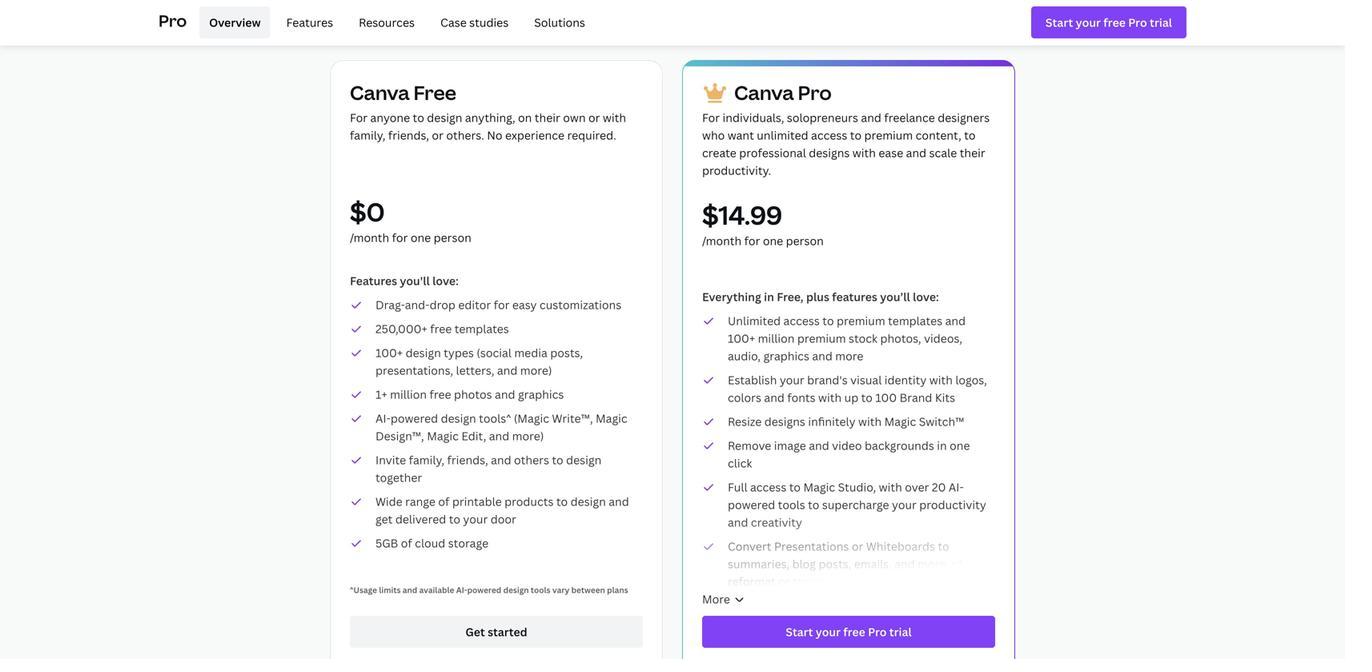 Task type: locate. For each thing, give the bounding box(es) containing it.
overview
[[209, 15, 261, 30]]

menu bar containing overview
[[193, 6, 595, 38]]

solutions
[[534, 15, 585, 30]]

features link
[[277, 6, 343, 38]]

menu bar inside pro element
[[193, 6, 595, 38]]

case studies link
[[431, 6, 518, 38]]

pro
[[159, 9, 187, 31]]

pro element
[[159, 0, 1187, 45]]

menu bar
[[193, 6, 595, 38]]

studies
[[469, 15, 509, 30]]

features
[[286, 15, 333, 30]]

case studies
[[441, 15, 509, 30]]



Task type: describe. For each thing, give the bounding box(es) containing it.
case
[[441, 15, 467, 30]]

resources link
[[349, 6, 424, 38]]

solutions link
[[525, 6, 595, 38]]

resources
[[359, 15, 415, 30]]

overview link
[[200, 6, 270, 38]]



Task type: vqa. For each thing, say whether or not it's contained in the screenshot.
the Search search field on the top of page
no



